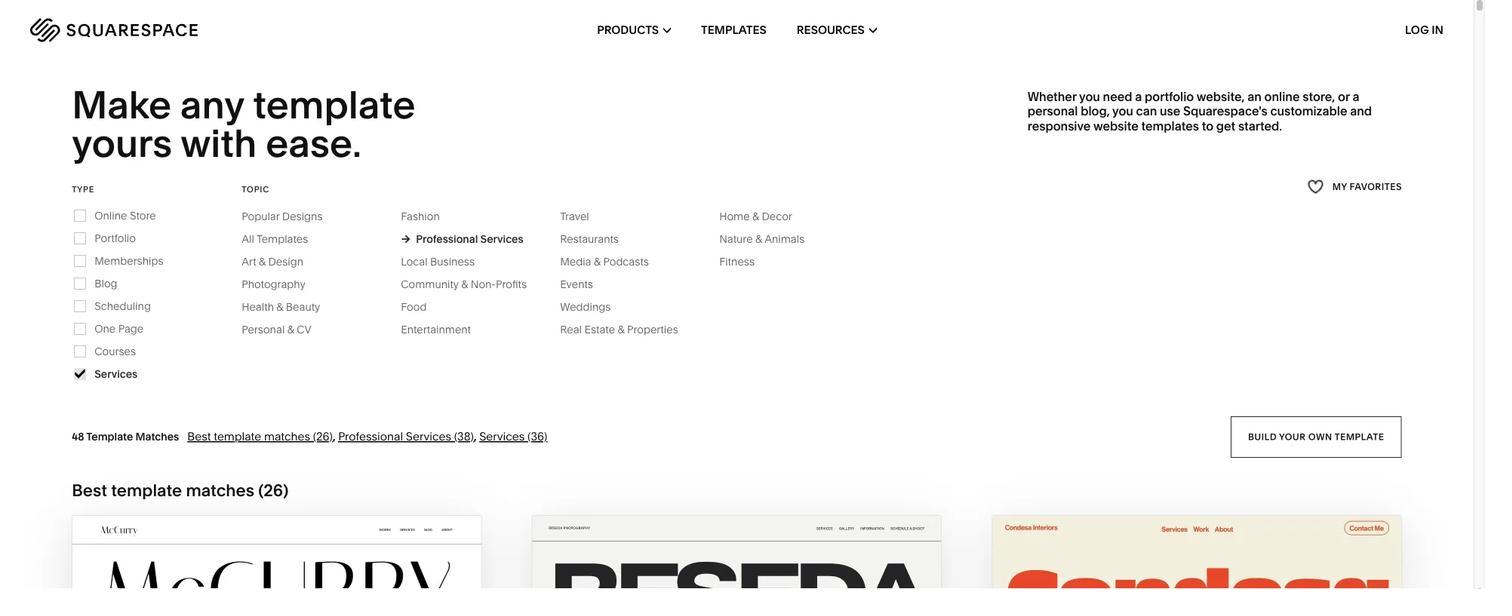 Task type: locate. For each thing, give the bounding box(es) containing it.
1 horizontal spatial ,
[[474, 430, 477, 444]]

store,
[[1303, 89, 1336, 104]]

a right need
[[1136, 89, 1143, 104]]

&
[[753, 210, 760, 223], [756, 233, 763, 246], [259, 255, 266, 268], [594, 255, 601, 268], [462, 278, 468, 291], [277, 301, 283, 314], [287, 323, 294, 336], [618, 323, 625, 336]]

media & podcasts link
[[560, 255, 664, 268]]

beauty
[[286, 301, 320, 314]]

1 horizontal spatial matches
[[264, 430, 310, 444]]

design
[[268, 255, 304, 268]]

0 vertical spatial best
[[187, 430, 211, 444]]

services left (38)
[[406, 430, 452, 444]]

& for non-
[[462, 278, 468, 291]]

& left non- on the top left of page
[[462, 278, 468, 291]]

,
[[333, 430, 336, 444], [474, 430, 477, 444]]

best template matches (26) link
[[187, 430, 333, 444]]

real
[[560, 323, 582, 336]]

animals
[[765, 233, 805, 246]]

& right media
[[594, 255, 601, 268]]

and
[[1351, 104, 1373, 119]]

started.
[[1239, 118, 1283, 133]]

48
[[72, 431, 84, 443]]

courses
[[95, 345, 136, 358]]

squarespace logo link
[[30, 18, 313, 42]]

fashion
[[401, 210, 440, 223]]

& for decor
[[753, 210, 760, 223]]

1 a from the left
[[1136, 89, 1143, 104]]

0 horizontal spatial professional
[[338, 430, 403, 444]]

best down 48
[[72, 480, 107, 501]]

1 horizontal spatial best
[[187, 430, 211, 444]]

community
[[401, 278, 459, 291]]

best
[[187, 430, 211, 444], [72, 480, 107, 501]]

, left services (36) link
[[474, 430, 477, 444]]

best template matches (26) , professional services (38) , services (36)
[[187, 430, 548, 444]]

1 horizontal spatial templates
[[701, 23, 767, 37]]

fitness
[[720, 255, 755, 268]]

& for podcasts
[[594, 255, 601, 268]]

, left professional services (38) link
[[333, 430, 336, 444]]

matches left (26) in the bottom of the page
[[264, 430, 310, 444]]

home
[[720, 210, 750, 223]]

log             in
[[1406, 23, 1444, 37]]

travel link
[[560, 210, 605, 223]]

& for animals
[[756, 233, 763, 246]]

1 vertical spatial best
[[72, 480, 107, 501]]

media & podcasts
[[560, 255, 649, 268]]

one page
[[95, 323, 144, 335]]

my favorites link
[[1308, 177, 1403, 197]]

local business link
[[401, 255, 490, 268]]

personal
[[1028, 104, 1078, 119]]

best for best template matches ( 26 )
[[72, 480, 107, 501]]

matches for (26)
[[264, 430, 310, 444]]

log             in link
[[1406, 23, 1444, 37]]

templates
[[1142, 118, 1200, 133]]

0 horizontal spatial best
[[72, 480, 107, 501]]

0 horizontal spatial ,
[[333, 430, 336, 444]]

you left need
[[1080, 89, 1101, 104]]

(38)
[[454, 430, 474, 444]]

template inside make any template yours with ease.
[[253, 82, 416, 128]]

nature & animals
[[720, 233, 805, 246]]

services (36) link
[[480, 430, 548, 444]]

professional
[[416, 233, 478, 246], [338, 430, 403, 444]]

real estate & properties
[[560, 323, 679, 336]]

matches left (
[[186, 480, 254, 501]]

all
[[242, 233, 254, 246]]

& left "cv" at the left bottom
[[287, 323, 294, 336]]

popular designs link
[[242, 210, 338, 223]]

nature & animals link
[[720, 233, 820, 246]]

build your own template
[[1249, 432, 1385, 443]]

home & decor link
[[720, 210, 808, 223]]

topic
[[242, 184, 270, 194]]

& right health
[[277, 301, 283, 314]]

1 vertical spatial templates
[[257, 233, 308, 246]]

reseda element
[[533, 516, 942, 590]]

decor
[[762, 210, 793, 223]]

& right nature
[[756, 233, 763, 246]]

reseda image
[[533, 516, 942, 590]]

template
[[86, 431, 133, 443]]

best right matches at the bottom left of page
[[187, 430, 211, 444]]

professional up local business link
[[416, 233, 478, 246]]

responsive
[[1028, 118, 1091, 133]]

0 horizontal spatial a
[[1136, 89, 1143, 104]]

use
[[1160, 104, 1181, 119]]

health & beauty link
[[242, 301, 335, 314]]

matches for (
[[186, 480, 254, 501]]

you left the can
[[1113, 104, 1134, 119]]

personal & cv link
[[242, 323, 327, 336]]

restaurants link
[[560, 233, 634, 246]]

template
[[253, 82, 416, 128], [214, 430, 261, 444], [1335, 432, 1385, 443], [111, 480, 182, 501]]

a right or
[[1353, 89, 1360, 104]]

non-
[[471, 278, 496, 291]]

condesa image
[[993, 516, 1402, 590]]

0 horizontal spatial matches
[[186, 480, 254, 501]]

page
[[118, 323, 144, 335]]

1 vertical spatial matches
[[186, 480, 254, 501]]

entertainment link
[[401, 323, 486, 336]]

own
[[1309, 432, 1333, 443]]

template inside button
[[1335, 432, 1385, 443]]

0 horizontal spatial you
[[1080, 89, 1101, 104]]

your
[[1280, 432, 1307, 443]]

log
[[1406, 23, 1430, 37]]

weddings link
[[560, 301, 626, 314]]

professional right (26) in the bottom of the page
[[338, 430, 403, 444]]

make any template yours with ease.
[[72, 82, 424, 166]]

events link
[[560, 278, 608, 291]]

& right home
[[753, 210, 760, 223]]

1 horizontal spatial a
[[1353, 89, 1360, 104]]

0 vertical spatial matches
[[264, 430, 310, 444]]

(
[[258, 480, 264, 501]]

0 vertical spatial templates
[[701, 23, 767, 37]]

properties
[[627, 323, 679, 336]]

events
[[560, 278, 593, 291]]

& right art
[[259, 255, 266, 268]]

1 horizontal spatial professional
[[416, 233, 478, 246]]

1 horizontal spatial you
[[1113, 104, 1134, 119]]

whether
[[1028, 89, 1077, 104]]

portfolio
[[95, 232, 136, 245]]



Task type: describe. For each thing, give the bounding box(es) containing it.
make
[[72, 82, 171, 128]]

services up profits
[[481, 233, 524, 246]]

mccurry element
[[73, 516, 481, 590]]

need
[[1103, 89, 1133, 104]]

squarespace's
[[1184, 104, 1268, 119]]

my favorites
[[1333, 181, 1403, 192]]

business
[[430, 255, 475, 268]]

all templates link
[[242, 233, 323, 246]]

get
[[1217, 118, 1236, 133]]

personal
[[242, 323, 285, 336]]

portfolio
[[1145, 89, 1195, 104]]

website
[[1094, 118, 1139, 133]]

ease.
[[266, 120, 362, 166]]

personal & cv
[[242, 323, 312, 336]]

(36)
[[528, 430, 548, 444]]

1 , from the left
[[333, 430, 336, 444]]

26
[[264, 480, 283, 501]]

favorites
[[1350, 181, 1403, 192]]

store
[[130, 209, 156, 222]]

services down courses
[[95, 368, 138, 381]]

media
[[560, 255, 592, 268]]

products
[[597, 23, 659, 37]]

& for design
[[259, 255, 266, 268]]

or
[[1339, 89, 1350, 104]]

customizable
[[1271, 104, 1348, 119]]

to
[[1202, 118, 1214, 133]]

estate
[[585, 323, 615, 336]]

templates link
[[701, 0, 767, 60]]

community & non-profits
[[401, 278, 527, 291]]

yours
[[72, 120, 172, 166]]

0 horizontal spatial templates
[[257, 233, 308, 246]]

with
[[181, 120, 257, 166]]

nature
[[720, 233, 753, 246]]

memberships
[[95, 255, 164, 267]]

podcasts
[[604, 255, 649, 268]]

professional services
[[416, 233, 524, 246]]

resources button
[[797, 0, 877, 60]]

home & decor
[[720, 210, 793, 223]]

& right estate
[[618, 323, 625, 336]]

all templates
[[242, 233, 308, 246]]

my
[[1333, 181, 1348, 192]]

photography link
[[242, 278, 321, 291]]

build
[[1249, 432, 1278, 443]]

any
[[180, 82, 244, 128]]

type
[[72, 184, 94, 194]]

condesa element
[[993, 516, 1402, 590]]

cv
[[297, 323, 312, 336]]

health & beauty
[[242, 301, 320, 314]]

blog
[[95, 277, 117, 290]]

products button
[[597, 0, 671, 60]]

matches
[[136, 431, 179, 443]]

real estate & properties link
[[560, 323, 694, 336]]

2 , from the left
[[474, 430, 477, 444]]

photography
[[242, 278, 306, 291]]

online store
[[95, 209, 156, 222]]

popular
[[242, 210, 280, 223]]

art & design link
[[242, 255, 319, 268]]

community & non-profits link
[[401, 278, 542, 291]]

designs
[[282, 210, 323, 223]]

profits
[[496, 278, 527, 291]]

online
[[1265, 89, 1300, 104]]

entertainment
[[401, 323, 471, 336]]

(26)
[[313, 430, 333, 444]]

travel
[[560, 210, 589, 223]]

fashion link
[[401, 210, 455, 223]]

mccurry image
[[73, 516, 481, 590]]

in
[[1432, 23, 1444, 37]]

local business
[[401, 255, 475, 268]]

fitness link
[[720, 255, 770, 268]]

professional services (38) link
[[338, 430, 474, 444]]

weddings
[[560, 301, 611, 314]]

1 vertical spatial professional
[[338, 430, 403, 444]]

popular designs
[[242, 210, 323, 223]]

squarespace logo image
[[30, 18, 198, 42]]

build your own template button
[[1232, 417, 1403, 458]]

one
[[95, 323, 116, 335]]

0 vertical spatial professional
[[416, 233, 478, 246]]

online
[[95, 209, 127, 222]]

best for best template matches (26) , professional services (38) , services (36)
[[187, 430, 211, 444]]

art
[[242, 255, 256, 268]]

whether you need a portfolio website, an online store, or a personal blog, you can use squarespace's customizable and responsive website templates to get started.
[[1028, 89, 1373, 133]]

website,
[[1197, 89, 1245, 104]]

can
[[1137, 104, 1158, 119]]

services left (36)
[[480, 430, 525, 444]]

blog,
[[1081, 104, 1110, 119]]

& for cv
[[287, 323, 294, 336]]

local
[[401, 255, 428, 268]]

health
[[242, 301, 274, 314]]

& for beauty
[[277, 301, 283, 314]]

2 a from the left
[[1353, 89, 1360, 104]]



Task type: vqa. For each thing, say whether or not it's contained in the screenshot.
Try Scheduling link on the top
no



